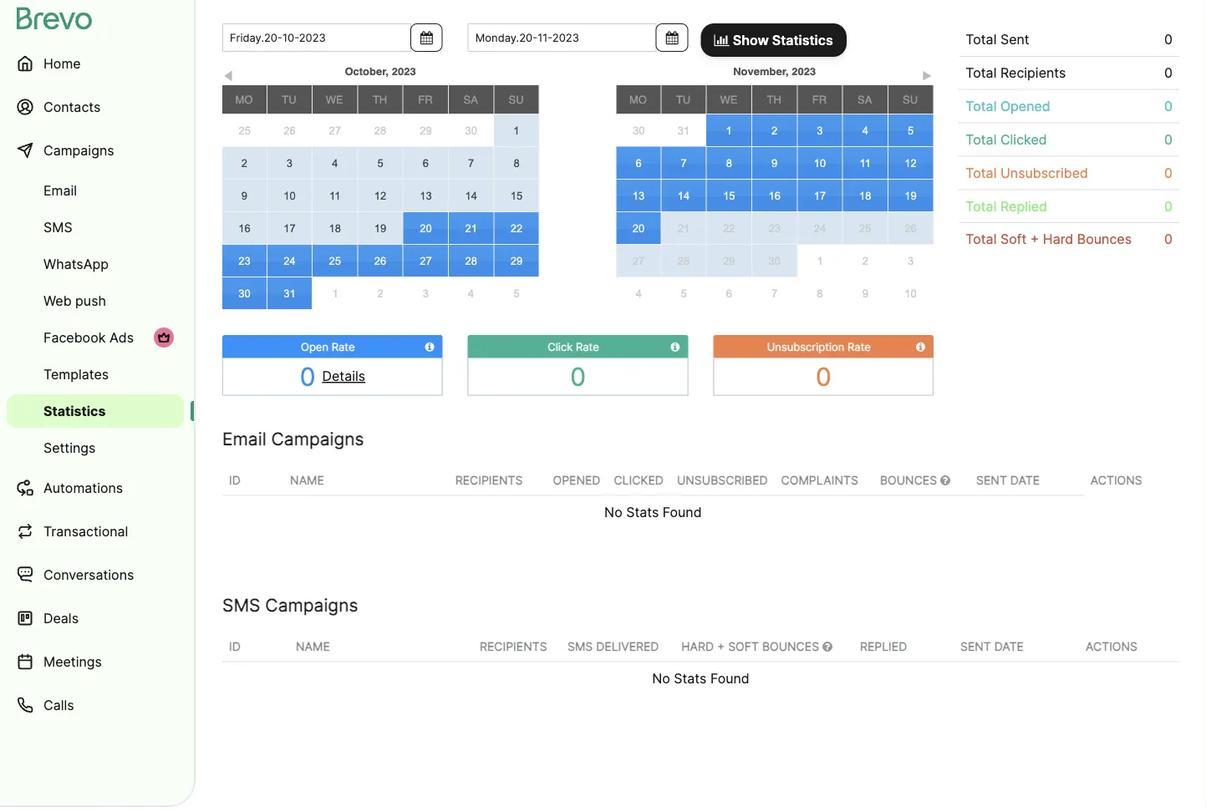 Task type: locate. For each thing, give the bounding box(es) containing it.
1 14 from the left
[[465, 190, 477, 202]]

27 for 27 'link' to the middle
[[420, 255, 432, 268]]

total clicked
[[966, 132, 1048, 148]]

1 horizontal spatial 10
[[814, 157, 826, 170]]

no stats found for email campaigns
[[605, 505, 702, 521]]

total up total clicked
[[966, 98, 997, 115]]

1 15 link from the left
[[495, 180, 539, 212]]

stats
[[627, 505, 659, 521], [674, 671, 707, 688]]

stats for sms campaigns
[[674, 671, 707, 688]]

2 21 link from the left
[[662, 213, 706, 245]]

total down total opened
[[966, 132, 997, 148]]

0 for total clicked
[[1165, 132, 1173, 148]]

4 link
[[843, 115, 888, 147], [313, 147, 357, 179], [617, 278, 661, 310], [449, 278, 494, 310]]

+ left "bounces"
[[718, 640, 725, 654]]

8
[[514, 157, 520, 170], [727, 157, 733, 170], [817, 287, 823, 300]]

name
[[290, 474, 324, 488], [296, 640, 330, 654]]

sa for 4
[[858, 94, 873, 106]]

7 total from the top
[[966, 232, 997, 248]]

+
[[1031, 232, 1040, 248], [718, 640, 725, 654]]

0 horizontal spatial fr
[[418, 94, 433, 106]]

21 link
[[449, 213, 494, 245], [662, 213, 706, 245]]

22
[[511, 222, 523, 235], [723, 222, 736, 235]]

1 rate from the left
[[332, 341, 355, 354]]

26 for the leftmost 26 link
[[284, 125, 296, 137]]

2 info circle image from the left
[[671, 342, 680, 353]]

17 for the bottom 17 link
[[284, 222, 296, 235]]

1 calendar image from the left
[[421, 31, 433, 45]]

2 rate from the left
[[576, 341, 599, 354]]

5
[[908, 125, 914, 137], [378, 157, 384, 170], [681, 288, 687, 300], [514, 288, 520, 300]]

1 vertical spatial recipients
[[456, 474, 523, 488]]

name for email
[[290, 474, 324, 488]]

left___rvooi image
[[157, 331, 171, 345]]

23 link
[[753, 213, 797, 245], [222, 245, 267, 277]]

30 link
[[449, 115, 494, 147], [617, 115, 661, 147], [753, 245, 797, 277], [222, 278, 267, 310]]

1 21 link from the left
[[449, 213, 494, 245]]

we down november,
[[720, 94, 738, 106]]

campaigns for email campaigns
[[271, 429, 364, 450]]

27 link
[[312, 115, 358, 147], [404, 245, 448, 277], [617, 245, 661, 277]]

18 link
[[843, 180, 888, 212], [313, 213, 357, 245]]

9 link
[[753, 148, 797, 179], [222, 180, 267, 212], [843, 278, 888, 310]]

1 total from the top
[[966, 32, 997, 48]]

1 vertical spatial 19 link
[[358, 213, 403, 245]]

2 su from the left
[[903, 94, 918, 106]]

0 horizontal spatial 11
[[330, 190, 341, 202]]

0 horizontal spatial hard
[[682, 640, 714, 654]]

1 horizontal spatial 27 link
[[404, 245, 448, 277]]

th down the october, 2023
[[373, 94, 387, 106]]

0 vertical spatial 11
[[860, 157, 871, 170]]

26
[[284, 125, 296, 137], [905, 222, 917, 235], [375, 255, 387, 268]]

hard right delivered
[[682, 640, 714, 654]]

0 vertical spatial 11 link
[[843, 148, 888, 179]]

0 vertical spatial found
[[663, 505, 702, 521]]

total for total soft + hard bounces
[[966, 232, 997, 248]]

1 tu from the left
[[282, 94, 297, 106]]

11 link
[[843, 148, 888, 179], [313, 180, 357, 212]]

5 total from the top
[[966, 165, 997, 181]]

7
[[468, 157, 474, 170], [681, 157, 687, 170], [772, 288, 778, 300]]

unsubscribed
[[1001, 165, 1089, 181], [677, 474, 768, 488]]

26 link
[[267, 115, 312, 147], [889, 213, 933, 245], [358, 245, 403, 277]]

2 mo from the left
[[630, 94, 647, 106]]

calendar image
[[421, 31, 433, 45], [666, 31, 679, 45]]

su for 1
[[509, 94, 524, 106]]

1 vertical spatial 24 link
[[267, 245, 312, 277]]

soft left "bounces"
[[729, 640, 759, 654]]

1 horizontal spatial info circle image
[[671, 342, 680, 353]]

tu
[[282, 94, 297, 106], [676, 94, 691, 106]]

0 horizontal spatial calendar image
[[421, 31, 433, 45]]

29 link
[[403, 115, 449, 147], [495, 245, 539, 277], [707, 245, 752, 277]]

id
[[229, 474, 241, 488], [229, 640, 241, 654]]

14 link
[[449, 180, 494, 212], [662, 180, 706, 212]]

1 horizontal spatial 10 link
[[798, 148, 843, 179]]

sa for 30
[[464, 94, 478, 106]]

1 horizontal spatial hard
[[1044, 232, 1074, 248]]

2 we from the left
[[720, 94, 738, 106]]

november, 2023 ▶
[[734, 65, 932, 83]]

rate right click
[[576, 341, 599, 354]]

1 horizontal spatial stats
[[674, 671, 707, 688]]

0 vertical spatial no stats found
[[605, 505, 702, 521]]

campaigns
[[43, 142, 114, 158], [271, 429, 364, 450], [265, 595, 358, 616]]

13 link
[[404, 180, 448, 212], [617, 180, 661, 212]]

31 for bottommost 31 link
[[284, 288, 296, 300]]

2 horizontal spatial 25 link
[[843, 213, 888, 245]]

rate for unsubscription rate
[[848, 341, 871, 354]]

0 for total sent
[[1165, 32, 1173, 48]]

1 we from the left
[[326, 94, 343, 106]]

facebook ads link
[[7, 321, 184, 355]]

1 horizontal spatial 14 link
[[662, 180, 706, 212]]

1 horizontal spatial 15 link
[[707, 180, 752, 212]]

0 vertical spatial 25
[[239, 125, 251, 137]]

27
[[329, 125, 341, 137], [420, 255, 432, 268], [633, 255, 645, 268]]

1 horizontal spatial 19
[[905, 190, 917, 202]]

su down to text box
[[509, 94, 524, 106]]

1 22 link from the left
[[495, 213, 539, 245]]

15 for 2nd 15 link from right
[[511, 190, 523, 202]]

2 22 from the left
[[723, 222, 736, 235]]

name down sms campaigns
[[296, 640, 330, 654]]

calendar image left bar chart icon
[[666, 31, 679, 45]]

fr
[[418, 94, 433, 106], [813, 94, 827, 106]]

1 th from the left
[[373, 94, 387, 106]]

2 2023 from the left
[[792, 65, 816, 78]]

0 horizontal spatial email
[[43, 182, 77, 199]]

stats for email campaigns
[[627, 505, 659, 521]]

facebook ads
[[43, 329, 134, 346]]

0 vertical spatial 16 link
[[753, 180, 797, 212]]

6 link
[[404, 147, 448, 179], [617, 147, 661, 179], [707, 278, 752, 310]]

0 vertical spatial 9 link
[[753, 148, 797, 179]]

To text field
[[468, 24, 657, 52]]

0 horizontal spatial 12 link
[[358, 180, 403, 212]]

th down november, 2023 link
[[767, 94, 782, 106]]

clicked
[[1001, 132, 1048, 148], [614, 474, 664, 488]]

6
[[423, 157, 429, 170], [636, 157, 642, 170], [727, 288, 733, 300]]

mo for 25
[[235, 94, 253, 106]]

1 vertical spatial soft
[[729, 640, 759, 654]]

1 14 link from the left
[[449, 180, 494, 212]]

1 vertical spatial 11 link
[[313, 180, 357, 212]]

actions
[[1091, 474, 1143, 488], [1086, 640, 1138, 654]]

1 mo from the left
[[235, 94, 253, 106]]

total for total recipients
[[966, 65, 997, 81]]

total left sent
[[966, 32, 997, 48]]

2023 inside november, 2023 ▶
[[792, 65, 816, 78]]

10 for the middle 10 link
[[814, 157, 826, 170]]

1 id from the top
[[229, 474, 241, 488]]

statistics up november, 2023 link
[[773, 32, 834, 49]]

0 vertical spatial 17
[[814, 190, 826, 202]]

total down the "total sent"
[[966, 65, 997, 81]]

sent
[[977, 474, 1008, 488], [961, 640, 992, 654]]

28
[[375, 125, 387, 137], [465, 255, 477, 268], [678, 255, 690, 268]]

2 fr from the left
[[813, 94, 827, 106]]

1 vertical spatial +
[[718, 640, 725, 654]]

2 vertical spatial 26
[[375, 255, 387, 268]]

calendar image for to text box
[[666, 31, 679, 45]]

17 link
[[798, 180, 843, 212], [267, 213, 312, 245]]

31
[[678, 125, 690, 137], [284, 288, 296, 300]]

sa
[[464, 94, 478, 106], [858, 94, 873, 106]]

9
[[772, 157, 778, 170], [242, 190, 248, 202], [863, 287, 869, 300]]

0 horizontal spatial th
[[373, 94, 387, 106]]

0 horizontal spatial info circle image
[[425, 342, 435, 353]]

1 vertical spatial stats
[[674, 671, 707, 688]]

0 horizontal spatial 10 link
[[267, 180, 312, 212]]

transactional
[[43, 524, 128, 540]]

2 sa from the left
[[858, 94, 873, 106]]

15 for first 15 link from right
[[723, 190, 736, 202]]

0 vertical spatial statistics
[[773, 32, 834, 49]]

0 vertical spatial id
[[229, 474, 241, 488]]

id down sms campaigns
[[229, 640, 241, 654]]

0 vertical spatial campaigns
[[43, 142, 114, 158]]

1 horizontal spatial 22
[[723, 222, 736, 235]]

1 horizontal spatial opened
[[1001, 98, 1051, 115]]

calendar image for from text field
[[421, 31, 433, 45]]

1
[[514, 125, 520, 137], [726, 125, 732, 137], [818, 255, 824, 268], [332, 288, 338, 300]]

november,
[[734, 65, 789, 78]]

id down email campaigns
[[229, 474, 241, 488]]

25 link
[[222, 115, 267, 147], [843, 213, 888, 245], [313, 245, 357, 277]]

conversations
[[43, 567, 134, 583]]

2 tu from the left
[[676, 94, 691, 106]]

1 horizontal spatial found
[[711, 671, 750, 688]]

24
[[814, 222, 826, 235], [284, 255, 296, 268]]

total down total unsubscribed
[[966, 198, 997, 215]]

2 vertical spatial campaigns
[[265, 595, 358, 616]]

email for email
[[43, 182, 77, 199]]

total for total clicked
[[966, 132, 997, 148]]

0
[[1165, 32, 1173, 48], [1165, 65, 1173, 81], [1165, 98, 1173, 115], [1165, 132, 1173, 148], [1165, 165, 1173, 181], [1165, 198, 1173, 215], [1165, 232, 1173, 248], [300, 362, 316, 392], [571, 362, 586, 392], [816, 362, 832, 392]]

0 horizontal spatial sa
[[464, 94, 478, 106]]

2 vertical spatial 9 link
[[843, 278, 888, 310]]

24 link
[[798, 213, 843, 245], [267, 245, 312, 277]]

total
[[966, 32, 997, 48], [966, 65, 997, 81], [966, 98, 997, 115], [966, 132, 997, 148], [966, 165, 997, 181], [966, 198, 997, 215], [966, 232, 997, 248]]

2 calendar image from the left
[[666, 31, 679, 45]]

0 horizontal spatial replied
[[861, 640, 908, 654]]

0 vertical spatial 10
[[814, 157, 826, 170]]

calendar image up october, 2023 link
[[421, 31, 433, 45]]

26 for the bottom 26 link
[[375, 255, 387, 268]]

4 total from the top
[[966, 132, 997, 148]]

0 horizontal spatial 24
[[284, 255, 296, 268]]

meetings
[[43, 654, 102, 670]]

email
[[43, 182, 77, 199], [222, 429, 266, 450]]

fr down october, 2023 link
[[418, 94, 433, 106]]

3 info circle image from the left
[[917, 342, 926, 353]]

1 horizontal spatial 24 link
[[798, 213, 843, 245]]

we down october, 2023 link
[[326, 94, 343, 106]]

1 vertical spatial 31
[[284, 288, 296, 300]]

0 horizontal spatial 25
[[239, 125, 251, 137]]

2 13 link from the left
[[617, 180, 661, 212]]

0 vertical spatial opened
[[1001, 98, 1051, 115]]

23
[[769, 222, 781, 235], [238, 255, 251, 268]]

0 horizontal spatial 13 link
[[404, 180, 448, 212]]

th
[[373, 94, 387, 106], [767, 94, 782, 106]]

name down email campaigns
[[290, 474, 324, 488]]

2 15 from the left
[[723, 190, 736, 202]]

sent
[[1001, 32, 1030, 48]]

1 vertical spatial id
[[229, 640, 241, 654]]

tu for 26
[[282, 94, 297, 106]]

deals
[[43, 610, 79, 627]]

soft down total replied
[[1001, 232, 1027, 248]]

mo
[[235, 94, 253, 106], [630, 94, 647, 106]]

2 link
[[753, 115, 797, 147], [222, 147, 267, 179], [843, 246, 888, 277], [358, 278, 403, 310]]

su for 5
[[903, 94, 918, 106]]

statistics inside button
[[773, 32, 834, 49]]

hard down total replied
[[1044, 232, 1074, 248]]

0 horizontal spatial 22
[[511, 222, 523, 235]]

1 20 link from the left
[[404, 213, 448, 245]]

2 total from the top
[[966, 65, 997, 81]]

1 13 from the left
[[420, 190, 432, 202]]

1 su from the left
[[509, 94, 524, 106]]

1 horizontal spatial 11 link
[[843, 148, 888, 179]]

0 horizontal spatial 15
[[511, 190, 523, 202]]

1 vertical spatial sms
[[222, 595, 260, 616]]

sms delivered
[[568, 640, 659, 654]]

1 15 from the left
[[511, 190, 523, 202]]

2 14 from the left
[[678, 190, 690, 202]]

2 horizontal spatial 25
[[860, 222, 872, 235]]

sms inside sms link
[[43, 219, 72, 235]]

october,
[[345, 65, 389, 78]]

1 horizontal spatial 15
[[723, 190, 736, 202]]

14
[[465, 190, 477, 202], [678, 190, 690, 202]]

2 horizontal spatial 27 link
[[617, 245, 661, 277]]

14 for first 14 link
[[465, 190, 477, 202]]

1 20 from the left
[[420, 222, 432, 235]]

1 vertical spatial campaigns
[[271, 429, 364, 450]]

total down total replied
[[966, 232, 997, 248]]

22 link
[[495, 213, 539, 245], [707, 213, 752, 245]]

statistics inside "link"
[[43, 403, 106, 419]]

1 horizontal spatial we
[[720, 94, 738, 106]]

rate
[[332, 341, 355, 354], [576, 341, 599, 354], [848, 341, 871, 354]]

1 vertical spatial sent date
[[961, 640, 1024, 654]]

17 for rightmost 17 link
[[814, 190, 826, 202]]

sms
[[43, 219, 72, 235], [222, 595, 260, 616], [568, 640, 593, 654]]

20 link
[[404, 213, 448, 245], [617, 213, 661, 245]]

1 sa from the left
[[464, 94, 478, 106]]

templates
[[43, 366, 109, 383]]

2 13 from the left
[[633, 190, 645, 202]]

0 horizontal spatial 16 link
[[222, 213, 267, 245]]

0 horizontal spatial statistics
[[43, 403, 106, 419]]

recipients for email campaigns
[[456, 474, 523, 488]]

info circle image
[[425, 342, 435, 353], [671, 342, 680, 353], [917, 342, 926, 353]]

date
[[1011, 474, 1040, 488], [995, 640, 1024, 654]]

2 horizontal spatial 26 link
[[889, 213, 933, 245]]

2023 right 'october,'
[[392, 65, 416, 78]]

10 link
[[798, 148, 843, 179], [267, 180, 312, 212], [888, 278, 934, 310]]

11
[[860, 157, 871, 170], [330, 190, 341, 202]]

1 horizontal spatial 17
[[814, 190, 826, 202]]

1 vertical spatial 12 link
[[358, 180, 403, 212]]

total down total clicked
[[966, 165, 997, 181]]

rate right "unsubscription"
[[848, 341, 871, 354]]

0 horizontal spatial bounces
[[881, 474, 941, 488]]

unsubscription rate
[[767, 341, 871, 354]]

From text field
[[222, 24, 411, 52]]

16 link
[[753, 180, 797, 212], [222, 213, 267, 245]]

19 link
[[889, 180, 933, 212], [358, 213, 403, 245]]

0 vertical spatial 24 link
[[798, 213, 843, 245]]

1 fr from the left
[[418, 94, 433, 106]]

13
[[420, 190, 432, 202], [633, 190, 645, 202]]

rate right open at the left of the page
[[332, 341, 355, 354]]

15
[[511, 190, 523, 202], [723, 190, 736, 202]]

2 id from the top
[[229, 640, 241, 654]]

recipients for sms campaigns
[[480, 640, 547, 654]]

1 horizontal spatial 18 link
[[843, 180, 888, 212]]

3 total from the top
[[966, 98, 997, 115]]

1 horizontal spatial 12
[[905, 157, 917, 170]]

su down november, 2023 ▶
[[903, 94, 918, 106]]

su
[[509, 94, 524, 106], [903, 94, 918, 106]]

0 for total soft + hard bounces
[[1165, 232, 1173, 248]]

1 vertical spatial no
[[652, 671, 671, 688]]

0 for total recipients
[[1165, 65, 1173, 81]]

2 th from the left
[[767, 94, 782, 106]]

statistics
[[773, 32, 834, 49], [43, 403, 106, 419]]

+ down total replied
[[1031, 232, 1040, 248]]

17
[[814, 190, 826, 202], [284, 222, 296, 235]]

0 horizontal spatial 18 link
[[313, 213, 357, 245]]

6 total from the top
[[966, 198, 997, 215]]

1 2023 from the left
[[392, 65, 416, 78]]

0 horizontal spatial 9
[[242, 190, 248, 202]]

10 for middle 10 link
[[284, 190, 296, 202]]

2 20 from the left
[[633, 222, 645, 235]]

no for email campaigns
[[605, 505, 623, 521]]

no for sms campaigns
[[652, 671, 671, 688]]

fr down november, 2023 ▶
[[813, 94, 827, 106]]

statistics down 'templates'
[[43, 403, 106, 419]]

info circle image for open rate
[[425, 342, 435, 353]]

facebook
[[43, 329, 106, 346]]

1 info circle image from the left
[[425, 342, 435, 353]]

2023 down show statistics
[[792, 65, 816, 78]]

21
[[465, 222, 477, 235], [678, 222, 690, 235]]

2 horizontal spatial 26
[[905, 222, 917, 235]]

1 horizontal spatial 21 link
[[662, 213, 706, 245]]

3 rate from the left
[[848, 341, 871, 354]]

0 horizontal spatial 25 link
[[222, 115, 267, 147]]

sms for sms
[[43, 219, 72, 235]]



Task type: describe. For each thing, give the bounding box(es) containing it.
2 horizontal spatial 6
[[727, 288, 733, 300]]

0 vertical spatial soft
[[1001, 232, 1027, 248]]

13 for second 13 link from the left
[[633, 190, 645, 202]]

0 vertical spatial sent date
[[977, 474, 1040, 488]]

0 horizontal spatial clicked
[[614, 474, 664, 488]]

2 15 link from the left
[[707, 180, 752, 212]]

home link
[[7, 43, 184, 84]]

settings
[[43, 440, 96, 456]]

1 vertical spatial 17 link
[[267, 213, 312, 245]]

2 horizontal spatial 7 link
[[752, 278, 798, 310]]

calls
[[43, 697, 74, 714]]

1 vertical spatial unsubscribed
[[677, 474, 768, 488]]

1 horizontal spatial 17 link
[[798, 180, 843, 212]]

2 horizontal spatial 6 link
[[707, 278, 752, 310]]

0 vertical spatial actions
[[1091, 474, 1143, 488]]

total opened
[[966, 98, 1051, 115]]

13 for 1st 13 link from the left
[[420, 190, 432, 202]]

2023 for october,
[[392, 65, 416, 78]]

0 vertical spatial 23
[[769, 222, 781, 235]]

◀
[[223, 70, 234, 83]]

0 horizontal spatial 16
[[238, 222, 251, 235]]

click rate
[[548, 341, 599, 354]]

0 horizontal spatial 9 link
[[222, 180, 267, 212]]

14 for second 14 link from left
[[678, 190, 690, 202]]

campaigns link
[[7, 130, 184, 171]]

2 horizontal spatial 28 link
[[662, 245, 706, 277]]

details
[[322, 369, 365, 385]]

1 horizontal spatial 8 link
[[707, 148, 752, 179]]

no stats found for sms campaigns
[[652, 671, 750, 688]]

1 horizontal spatial 6 link
[[617, 147, 661, 179]]

1 horizontal spatial unsubscribed
[[1001, 165, 1089, 181]]

31 for the top 31 link
[[678, 125, 690, 137]]

info circle image for click rate
[[671, 342, 680, 353]]

0 horizontal spatial 7
[[468, 157, 474, 170]]

found for email campaigns
[[663, 505, 702, 521]]

0 vertical spatial sent
[[977, 474, 1008, 488]]

sms for sms delivered
[[568, 640, 593, 654]]

0 vertical spatial date
[[1011, 474, 1040, 488]]

ads
[[109, 329, 134, 346]]

name for sms
[[296, 640, 330, 654]]

templates link
[[7, 358, 184, 391]]

1 horizontal spatial 29 link
[[495, 245, 539, 277]]

2 horizontal spatial 28
[[678, 255, 690, 268]]

show statistics
[[730, 32, 834, 49]]

2 22 link from the left
[[707, 213, 752, 245]]

0 vertical spatial 16
[[769, 190, 781, 202]]

0 horizontal spatial 26 link
[[267, 115, 312, 147]]

web push link
[[7, 284, 184, 318]]

◀ link
[[222, 66, 235, 83]]

1 horizontal spatial replied
[[1001, 198, 1048, 215]]

complaints
[[782, 474, 859, 488]]

1 vertical spatial sent
[[961, 640, 992, 654]]

2 horizontal spatial 9 link
[[843, 278, 888, 310]]

8 for the leftmost 8 link
[[514, 157, 520, 170]]

18 for the rightmost 18 link
[[860, 190, 872, 202]]

total for total sent
[[966, 32, 997, 48]]

27 for the rightmost 27 'link'
[[633, 255, 645, 268]]

october, 2023
[[345, 65, 416, 78]]

info circle image for unsubscription rate
[[917, 342, 926, 353]]

bar chart image
[[715, 34, 730, 47]]

2 20 link from the left
[[617, 213, 661, 245]]

home
[[43, 55, 81, 72]]

web push
[[43, 293, 106, 309]]

total for total opened
[[966, 98, 997, 115]]

1 vertical spatial date
[[995, 640, 1024, 654]]

0 horizontal spatial 8 link
[[495, 148, 539, 179]]

2 horizontal spatial 9
[[863, 287, 869, 300]]

th for 2
[[767, 94, 782, 106]]

0 horizontal spatial 19 link
[[358, 213, 403, 245]]

automations
[[43, 480, 123, 496]]

show statistics button
[[701, 24, 847, 57]]

total for total replied
[[966, 198, 997, 215]]

open rate
[[301, 341, 355, 354]]

0 horizontal spatial opened
[[553, 474, 601, 488]]

1 horizontal spatial 12 link
[[889, 148, 933, 179]]

email link
[[7, 174, 184, 207]]

0 horizontal spatial 29
[[420, 125, 432, 137]]

total for total unsubscribed
[[966, 165, 997, 181]]

sms campaigns
[[222, 595, 358, 616]]

1 horizontal spatial 29
[[511, 255, 523, 268]]

2 horizontal spatial 29 link
[[707, 245, 752, 277]]

rate for open rate
[[332, 341, 355, 354]]

calls link
[[7, 686, 184, 726]]

delivered
[[596, 640, 659, 654]]

0 horizontal spatial 28 link
[[358, 115, 403, 147]]

2023 for november,
[[792, 65, 816, 78]]

contacts
[[43, 99, 101, 115]]

0 horizontal spatial 6 link
[[404, 147, 448, 179]]

1 horizontal spatial 11
[[860, 157, 871, 170]]

1 horizontal spatial 7 link
[[662, 147, 706, 179]]

1 horizontal spatial 7
[[681, 157, 687, 170]]

0 vertical spatial clicked
[[1001, 132, 1048, 148]]

2 horizontal spatial 7
[[772, 288, 778, 300]]

▶ link
[[921, 66, 934, 83]]

1 13 link from the left
[[404, 180, 448, 212]]

november, 2023 link
[[661, 61, 888, 82]]

total unsubscribed
[[966, 165, 1089, 181]]

th for 28
[[373, 94, 387, 106]]

1 horizontal spatial bounces
[[1078, 232, 1132, 248]]

18 for the bottommost 18 link
[[329, 222, 341, 235]]

tu for 31
[[676, 94, 691, 106]]

found for sms campaigns
[[711, 671, 750, 688]]

1 vertical spatial 25 link
[[843, 213, 888, 245]]

1 vertical spatial replied
[[861, 640, 908, 654]]

email for email campaigns
[[222, 429, 266, 450]]

sms for sms campaigns
[[222, 595, 260, 616]]

2 horizontal spatial 29
[[723, 255, 736, 268]]

rate for click rate
[[576, 341, 599, 354]]

8 for 8 link to the right
[[817, 287, 823, 300]]

1 horizontal spatial 23 link
[[753, 213, 797, 245]]

1 vertical spatial 10 link
[[267, 180, 312, 212]]

1 21 from the left
[[465, 222, 477, 235]]

2 vertical spatial 26 link
[[358, 245, 403, 277]]

unsubscription
[[767, 341, 845, 354]]

statistics link
[[7, 395, 184, 428]]

0 horizontal spatial 23
[[238, 255, 251, 268]]

total replied
[[966, 198, 1048, 215]]

total sent
[[966, 32, 1030, 48]]

0 for total replied
[[1165, 198, 1173, 215]]

we for november, 2023
[[720, 94, 738, 106]]

2 horizontal spatial 10 link
[[888, 278, 934, 310]]

2 14 link from the left
[[662, 180, 706, 212]]

web
[[43, 293, 72, 309]]

2 horizontal spatial 8 link
[[798, 278, 843, 310]]

0 vertical spatial 9
[[772, 157, 778, 170]]

1 vertical spatial 16 link
[[222, 213, 267, 245]]

hard  + soft bounces
[[682, 640, 823, 654]]

1 horizontal spatial +
[[1031, 232, 1040, 248]]

1 vertical spatial 12
[[375, 190, 387, 202]]

total soft + hard bounces
[[966, 232, 1132, 248]]

0 horizontal spatial 7 link
[[449, 147, 494, 179]]

contacts link
[[7, 87, 184, 127]]

october, 2023 link
[[267, 61, 494, 82]]

conversations link
[[7, 555, 184, 595]]

0 horizontal spatial 19
[[375, 222, 387, 235]]

campaigns for sms campaigns
[[265, 595, 358, 616]]

0 horizontal spatial 27 link
[[312, 115, 358, 147]]

deals link
[[7, 599, 184, 639]]

0 for total unsubscribed
[[1165, 165, 1173, 181]]

0 for total opened
[[1165, 98, 1173, 115]]

show
[[733, 32, 769, 49]]

0 vertical spatial recipients
[[1001, 65, 1067, 81]]

open
[[301, 341, 329, 354]]

0 horizontal spatial 28
[[375, 125, 387, 137]]

whatsapp link
[[7, 248, 184, 281]]

fr for november, 2023
[[813, 94, 827, 106]]

we for october, 2023
[[326, 94, 343, 106]]

0 horizontal spatial 11 link
[[313, 180, 357, 212]]

whatsapp
[[43, 256, 109, 272]]

1 horizontal spatial 25 link
[[313, 245, 357, 277]]

2 21 from the left
[[678, 222, 690, 235]]

0 details
[[300, 362, 365, 392]]

id for sms campaigns
[[229, 640, 241, 654]]

1 horizontal spatial 6
[[636, 157, 642, 170]]

0 horizontal spatial 29 link
[[403, 115, 449, 147]]

1 horizontal spatial 19 link
[[889, 180, 933, 212]]

27 for left 27 'link'
[[329, 125, 341, 137]]

automations link
[[7, 468, 184, 508]]

fr for october, 2023
[[418, 94, 433, 106]]

click
[[548, 341, 573, 354]]

total recipients
[[966, 65, 1067, 81]]

1 vertical spatial 23 link
[[222, 245, 267, 277]]

1 horizontal spatial 24
[[814, 222, 826, 235]]

mo for 30
[[630, 94, 647, 106]]

0 horizontal spatial 6
[[423, 157, 429, 170]]

1 vertical spatial 11
[[330, 190, 341, 202]]

26 for 26 link to the middle
[[905, 222, 917, 235]]

▶
[[923, 70, 932, 83]]

1 vertical spatial 24
[[284, 255, 296, 268]]

1 vertical spatial 25
[[860, 222, 872, 235]]

1 vertical spatial 26 link
[[889, 213, 933, 245]]

0 vertical spatial 31 link
[[661, 115, 707, 147]]

id for email campaigns
[[229, 474, 241, 488]]

1 horizontal spatial 28 link
[[449, 245, 494, 277]]

email campaigns
[[222, 429, 364, 450]]

bounces
[[763, 640, 820, 654]]

sms link
[[7, 211, 184, 244]]

8 for the middle 8 link
[[727, 157, 733, 170]]

1 vertical spatial hard
[[682, 640, 714, 654]]

push
[[75, 293, 106, 309]]

0 vertical spatial 25 link
[[222, 115, 267, 147]]

meetings link
[[7, 642, 184, 682]]

1 vertical spatial actions
[[1086, 640, 1138, 654]]

1 vertical spatial 18 link
[[313, 213, 357, 245]]

transactional link
[[7, 512, 184, 552]]

1 horizontal spatial 28
[[465, 255, 477, 268]]

settings link
[[7, 432, 184, 465]]

10 for right 10 link
[[905, 287, 917, 300]]

1 horizontal spatial 9 link
[[753, 148, 797, 179]]

1 vertical spatial 31 link
[[267, 278, 312, 310]]

2 vertical spatial 25
[[329, 255, 341, 268]]

1 22 from the left
[[511, 222, 523, 235]]



Task type: vqa. For each thing, say whether or not it's contained in the screenshot.


